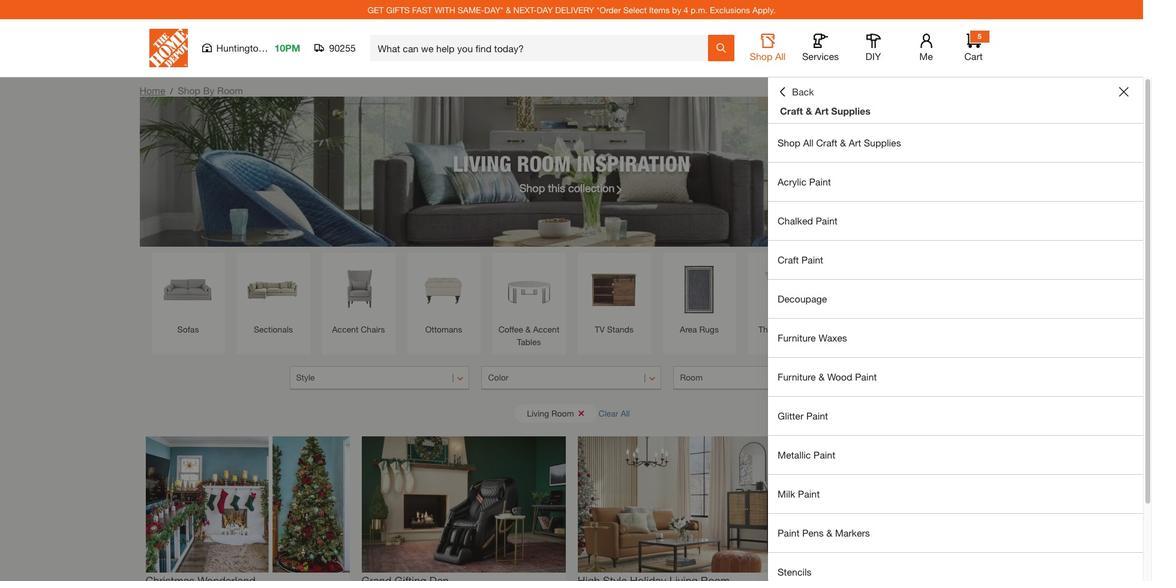 Task type: locate. For each thing, give the bounding box(es) containing it.
chairs
[[361, 324, 385, 334]]

shop for shop all craft & art supplies
[[778, 137, 801, 148]]

1 horizontal spatial all
[[776, 50, 786, 62]]

with
[[435, 5, 456, 15]]

0 horizontal spatial all
[[621, 408, 630, 418]]

0 horizontal spatial living
[[453, 150, 512, 176]]

paint down chalked paint on the right
[[802, 254, 824, 265]]

craft paint
[[778, 254, 824, 265]]

accent chairs link
[[328, 259, 389, 336]]

me button
[[907, 34, 946, 62]]

huntington park
[[216, 42, 286, 53]]

me
[[920, 50, 933, 62]]

5
[[978, 32, 982, 41]]

all right clear at the bottom right
[[621, 408, 630, 418]]

all inside button
[[621, 408, 630, 418]]

throw pillows image
[[754, 259, 816, 320]]

get gifts fast with same-day* & next-day delivery *order select items by 4 p.m. exclusions apply.
[[368, 5, 776, 15]]

acrylic
[[778, 176, 807, 187]]

2 vertical spatial all
[[621, 408, 630, 418]]

throw
[[759, 324, 782, 334]]

all up "back" button
[[776, 50, 786, 62]]

room up this
[[517, 150, 571, 176]]

craft down the chalked
[[778, 254, 799, 265]]

area rugs image
[[669, 259, 730, 320]]

tables
[[517, 337, 541, 347]]

0 horizontal spatial accent
[[332, 324, 359, 334]]

milk
[[778, 488, 796, 500]]

services
[[803, 50, 839, 62]]

craft
[[780, 105, 803, 116], [817, 137, 838, 148], [778, 254, 799, 265]]

living room inspiration
[[453, 150, 691, 176]]

diy button
[[855, 34, 893, 62]]

rugs
[[700, 324, 719, 334]]

1 stretchy image image from the left
[[146, 436, 350, 573]]

drawer close image
[[1120, 87, 1129, 97]]

& up tables
[[526, 324, 531, 334]]

area rugs
[[680, 324, 719, 334]]

1 vertical spatial art
[[849, 137, 862, 148]]

2 accent from the left
[[533, 324, 560, 334]]

services button
[[802, 34, 840, 62]]

living
[[453, 150, 512, 176], [527, 408, 549, 418]]

accent chairs
[[332, 324, 385, 334]]

sectionals link
[[243, 259, 304, 336]]

living for living room inspiration
[[453, 150, 512, 176]]

all down craft & art supplies
[[804, 137, 814, 148]]

accent up tables
[[533, 324, 560, 334]]

furniture up glitter paint
[[778, 371, 816, 382]]

area rugs link
[[669, 259, 730, 336]]

craft for craft paint
[[778, 254, 799, 265]]

paint for milk paint
[[798, 488, 820, 500]]

paint for acrylic paint
[[810, 176, 831, 187]]

furniture left waxes
[[778, 332, 816, 343]]

chalked paint link
[[768, 202, 1144, 240]]

menu
[[768, 124, 1144, 581]]

furniture & wood paint
[[778, 371, 877, 382]]

stencils link
[[768, 553, 1144, 581]]

room down area on the right bottom
[[681, 372, 703, 382]]

0 vertical spatial living
[[453, 150, 512, 176]]

accent
[[332, 324, 359, 334], [533, 324, 560, 334]]

paint for glitter paint
[[807, 410, 829, 421]]

1 horizontal spatial accent
[[533, 324, 560, 334]]

accent inside coffee & accent tables
[[533, 324, 560, 334]]

paint right metallic at the right bottom of page
[[814, 449, 836, 460]]

stretchy image image
[[146, 436, 350, 573], [362, 436, 566, 573], [578, 436, 782, 573], [794, 436, 998, 573]]

0 vertical spatial craft
[[780, 105, 803, 116]]

1 horizontal spatial art
[[849, 137, 862, 148]]

milk paint link
[[768, 475, 1144, 513]]

art down craft & art supplies
[[849, 137, 862, 148]]

back
[[792, 86, 814, 97]]

craft for craft & art supplies
[[780, 105, 803, 116]]

metallic paint link
[[768, 436, 1144, 474]]

shop all craft & art supplies
[[778, 137, 902, 148]]

home link
[[140, 85, 165, 96]]

paint for chalked paint
[[816, 215, 838, 226]]

paint right milk
[[798, 488, 820, 500]]

by
[[203, 85, 215, 96]]

stencils
[[778, 566, 812, 578]]

furniture waxes
[[778, 332, 848, 343]]

art
[[815, 105, 829, 116], [849, 137, 862, 148]]

stands
[[607, 324, 634, 334]]

throw pillows link
[[754, 259, 816, 336]]

1 vertical spatial living
[[527, 408, 549, 418]]

by
[[672, 5, 682, 15]]

craft down "back" button
[[780, 105, 803, 116]]

1 vertical spatial all
[[804, 137, 814, 148]]

all for clear all
[[621, 408, 630, 418]]

shop this collection link
[[520, 180, 624, 196]]

shop all button
[[749, 34, 787, 62]]

supplies
[[832, 105, 871, 116], [864, 137, 902, 148]]

color
[[488, 372, 509, 382]]

living inside "living room" button
[[527, 408, 549, 418]]

all inside menu
[[804, 137, 814, 148]]

2 vertical spatial craft
[[778, 254, 799, 265]]

1 furniture from the top
[[778, 332, 816, 343]]

coffee
[[499, 324, 523, 334]]

living room
[[527, 408, 574, 418]]

accent left chairs
[[332, 324, 359, 334]]

room
[[217, 85, 243, 96], [517, 150, 571, 176], [681, 372, 703, 382], [552, 408, 574, 418]]

shop left this
[[520, 181, 545, 194]]

metallic
[[778, 449, 811, 460]]

room down color 'button' at the bottom of page
[[552, 408, 574, 418]]

furniture for furniture & wood paint
[[778, 371, 816, 382]]

0 vertical spatial furniture
[[778, 332, 816, 343]]

shop inside button
[[750, 50, 773, 62]]

2 furniture from the top
[[778, 371, 816, 382]]

accent chairs image
[[328, 259, 389, 320]]

craft down craft & art supplies
[[817, 137, 838, 148]]

collection
[[569, 181, 615, 194]]

room inside "button"
[[681, 372, 703, 382]]

clear
[[599, 408, 619, 418]]

delivery
[[556, 5, 595, 15]]

2 horizontal spatial all
[[804, 137, 814, 148]]

1 horizontal spatial living
[[527, 408, 549, 418]]

style
[[296, 372, 315, 382]]

paint right the chalked
[[816, 215, 838, 226]]

shop up acrylic
[[778, 137, 801, 148]]

art up shop all craft & art supplies
[[815, 105, 829, 116]]

markers
[[836, 527, 870, 539]]

90255
[[329, 42, 356, 53]]

all for shop all
[[776, 50, 786, 62]]

0 vertical spatial supplies
[[832, 105, 871, 116]]

shop all craft & art supplies link
[[768, 124, 1144, 162]]

all inside button
[[776, 50, 786, 62]]

milk paint
[[778, 488, 820, 500]]

shop
[[750, 50, 773, 62], [178, 85, 201, 96], [778, 137, 801, 148], [520, 181, 545, 194]]

&
[[506, 5, 511, 15], [806, 105, 813, 116], [841, 137, 847, 148], [526, 324, 531, 334], [819, 371, 825, 382], [827, 527, 833, 539]]

paint
[[810, 176, 831, 187], [816, 215, 838, 226], [802, 254, 824, 265], [855, 371, 877, 382], [807, 410, 829, 421], [814, 449, 836, 460], [798, 488, 820, 500], [778, 527, 800, 539]]

room button
[[674, 366, 854, 390]]

1 vertical spatial furniture
[[778, 371, 816, 382]]

craft paint link
[[768, 241, 1144, 279]]

paint right acrylic
[[810, 176, 831, 187]]

shop down the apply.
[[750, 50, 773, 62]]

home
[[140, 85, 165, 96]]

all for shop all craft & art supplies
[[804, 137, 814, 148]]

0 horizontal spatial art
[[815, 105, 829, 116]]

coffee & accent tables
[[499, 324, 560, 347]]

decoupage
[[778, 293, 828, 304]]

same-
[[458, 5, 485, 15]]

next-
[[514, 5, 537, 15]]

0 vertical spatial all
[[776, 50, 786, 62]]

home / shop by room
[[140, 85, 243, 96]]

paint right glitter
[[807, 410, 829, 421]]



Task type: vqa. For each thing, say whether or not it's contained in the screenshot.
Help?
no



Task type: describe. For each thing, give the bounding box(es) containing it.
the home depot logo image
[[149, 29, 188, 67]]

inspiration
[[577, 150, 691, 176]]

p.m.
[[691, 5, 708, 15]]

ottomans image
[[413, 259, 475, 320]]

shop for shop this collection
[[520, 181, 545, 194]]

0 vertical spatial art
[[815, 105, 829, 116]]

get
[[368, 5, 384, 15]]

room right by
[[217, 85, 243, 96]]

cart
[[965, 50, 983, 62]]

furniture for furniture waxes
[[778, 332, 816, 343]]

furniture waxes link
[[768, 319, 1144, 357]]

90255 button
[[315, 42, 356, 54]]

3 stretchy image image from the left
[[578, 436, 782, 573]]

sectionals image
[[243, 259, 304, 320]]

diy
[[866, 50, 882, 62]]

1 vertical spatial supplies
[[864, 137, 902, 148]]

park
[[267, 42, 286, 53]]

paint pens & markers
[[778, 527, 870, 539]]

1 accent from the left
[[332, 324, 359, 334]]

chalked
[[778, 215, 814, 226]]

cart 5
[[965, 32, 983, 62]]

glitter
[[778, 410, 804, 421]]

menu containing shop all craft & art supplies
[[768, 124, 1144, 581]]

What can we help you find today? search field
[[378, 35, 708, 61]]

sofas
[[177, 324, 199, 334]]

2 stretchy image image from the left
[[362, 436, 566, 573]]

items
[[649, 5, 670, 15]]

clear all button
[[599, 402, 630, 424]]

paint for craft paint
[[802, 254, 824, 265]]

tv
[[595, 324, 605, 334]]

ottomans link
[[413, 259, 475, 336]]

color button
[[482, 366, 662, 390]]

this
[[548, 181, 566, 194]]

/
[[170, 86, 173, 96]]

& right pens
[[827, 527, 833, 539]]

paint right wood
[[855, 371, 877, 382]]

furniture & wood paint link
[[768, 358, 1144, 396]]

chalked paint
[[778, 215, 838, 226]]

shop all
[[750, 50, 786, 62]]

1 vertical spatial craft
[[817, 137, 838, 148]]

sofas image
[[158, 259, 219, 320]]

waxes
[[819, 332, 848, 343]]

exclusions
[[710, 5, 751, 15]]

curtains & drapes image
[[925, 259, 986, 320]]

tv stands image
[[584, 259, 645, 320]]

day*
[[485, 5, 504, 15]]

area
[[680, 324, 697, 334]]

living for living room
[[527, 408, 549, 418]]

sofas link
[[158, 259, 219, 336]]

back button
[[778, 86, 814, 98]]

ottomans
[[425, 324, 463, 334]]

craft & art supplies
[[780, 105, 871, 116]]

paint left pens
[[778, 527, 800, 539]]

fast
[[412, 5, 432, 15]]

glitter paint
[[778, 410, 829, 421]]

tv stands
[[595, 324, 634, 334]]

huntington
[[216, 42, 264, 53]]

paint pens & markers link
[[768, 514, 1144, 552]]

coffee & accent tables link
[[499, 259, 560, 348]]

pillows
[[785, 324, 811, 334]]

shop this collection
[[520, 181, 615, 194]]

select
[[624, 5, 647, 15]]

gifts
[[386, 5, 410, 15]]

shop for shop all
[[750, 50, 773, 62]]

throw blankets image
[[840, 259, 901, 320]]

shop right /
[[178, 85, 201, 96]]

decoupage link
[[768, 280, 1144, 318]]

throw pillows
[[759, 324, 811, 334]]

feedback link image
[[1137, 203, 1153, 268]]

acrylic paint link
[[768, 163, 1144, 201]]

*order
[[597, 5, 621, 15]]

metallic paint
[[778, 449, 836, 460]]

tv stands link
[[584, 259, 645, 336]]

living room button
[[515, 404, 597, 422]]

& inside coffee & accent tables
[[526, 324, 531, 334]]

paint for metallic paint
[[814, 449, 836, 460]]

art inside menu
[[849, 137, 862, 148]]

4
[[684, 5, 689, 15]]

clear all
[[599, 408, 630, 418]]

room inside button
[[552, 408, 574, 418]]

& right day*
[[506, 5, 511, 15]]

sectionals
[[254, 324, 293, 334]]

acrylic paint
[[778, 176, 831, 187]]

apply.
[[753, 5, 776, 15]]

& down craft & art supplies
[[841, 137, 847, 148]]

style button
[[290, 366, 470, 390]]

& down back
[[806, 105, 813, 116]]

10pm
[[275, 42, 300, 53]]

4 stretchy image image from the left
[[794, 436, 998, 573]]

& left wood
[[819, 371, 825, 382]]

day
[[537, 5, 553, 15]]

coffee & accent tables image
[[499, 259, 560, 320]]



